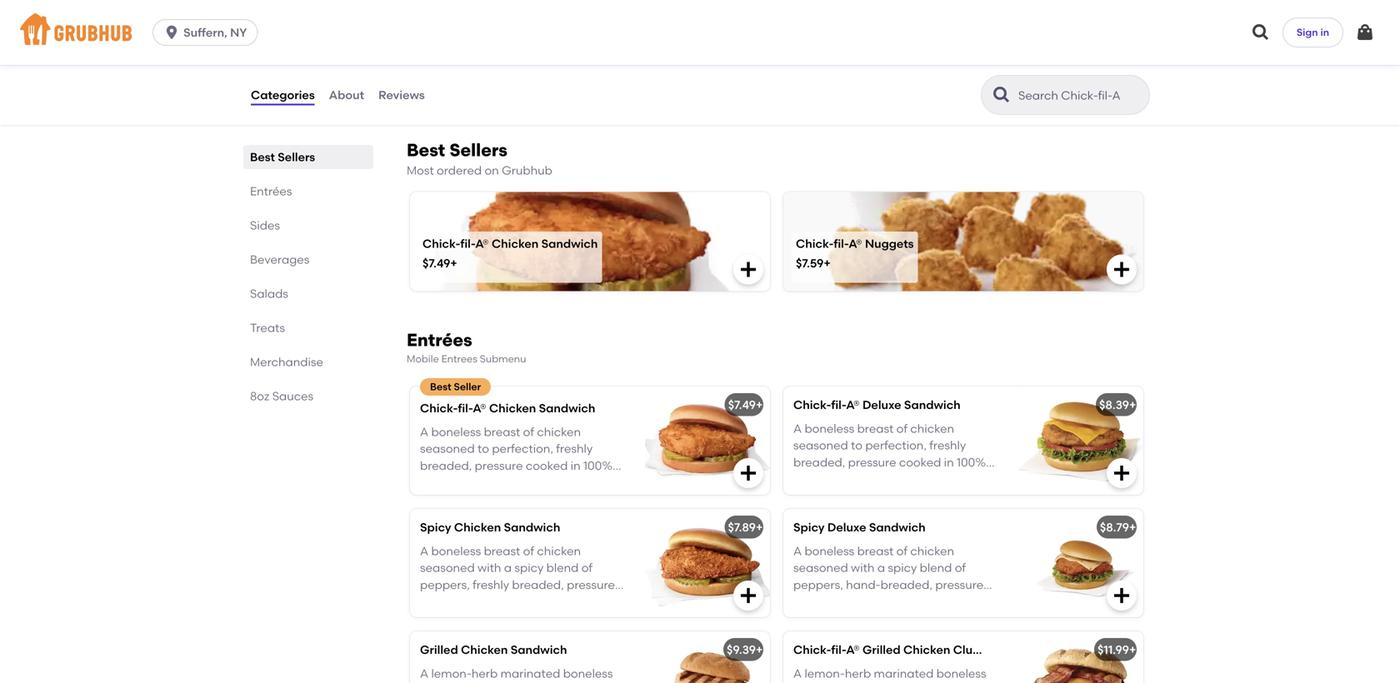 Task type: vqa. For each thing, say whether or not it's contained in the screenshot.
Panda Express's subscription pass icon
no



Task type: describe. For each thing, give the bounding box(es) containing it.
merchandise
[[250, 355, 323, 369]]

+ for $8.79 +
[[1129, 521, 1136, 535]]

+ inside chick-fil-a® chicken sandwich $7.49 +
[[450, 256, 457, 271]]

salads
[[250, 287, 288, 301]]

$8.79
[[1100, 521, 1129, 535]]

sellers for best sellers
[[278, 150, 315, 164]]

reviews
[[378, 88, 425, 102]]

chick- for chick-fil-a® chicken sandwich $7.49 +
[[423, 237, 460, 251]]

sellers for best sellers most ordered on grubhub
[[450, 139, 508, 161]]

suffern, ny button
[[153, 19, 264, 46]]

1 vertical spatial $7.49
[[728, 398, 756, 412]]

chick-fil-a® chicken sandwich $7.49 +
[[423, 237, 598, 271]]

chick- for chick-fil-a® grilled chicken club sandwich
[[794, 643, 831, 657]]

8oz sauces
[[250, 389, 314, 403]]

spicy deluxe sandwich
[[794, 521, 926, 535]]

on
[[485, 163, 499, 177]]

spicy chicken sandwich
[[420, 521, 560, 535]]

categories button
[[250, 65, 316, 125]]

Search Chick-fil-A search field
[[1017, 88, 1144, 103]]

$7.89
[[728, 521, 756, 535]]

most
[[407, 163, 434, 177]]

entrées for entrées
[[250, 184, 292, 198]]

chick- for chick-fil-a® nuggets $7.59 +
[[796, 237, 834, 251]]

fil- for chick-fil-a® chicken sandwich $7.49 +
[[460, 237, 475, 251]]

about button
[[328, 65, 365, 125]]

sign in button
[[1283, 18, 1344, 48]]

$7.59
[[796, 256, 824, 271]]

spicy chicken sandwich image
[[645, 509, 770, 618]]

entrees
[[441, 353, 478, 365]]

best seller
[[430, 381, 481, 393]]

suffern, ny
[[183, 25, 247, 40]]

entrées mobile entrees submenu
[[407, 330, 526, 365]]

best for best sellers most ordered on grubhub
[[407, 139, 445, 161]]

svg image up $7.89 +
[[739, 463, 759, 483]]

chick-fil-a® deluxe sandwich
[[794, 398, 961, 412]]

chick-fil-a® grilled chicken club sandwich
[[794, 643, 1040, 657]]

+ inside chick-fil-a® nuggets $7.59 +
[[824, 256, 831, 271]]

best sellers most ordered on grubhub
[[407, 139, 552, 177]]

sauces
[[272, 389, 314, 403]]

sign
[[1297, 26, 1318, 38]]

categories
[[251, 88, 315, 102]]

beverages
[[250, 253, 310, 267]]

+ for $8.39 +
[[1129, 398, 1136, 412]]

nuggets
[[865, 237, 914, 251]]

svg image right in
[[1355, 23, 1375, 43]]

chick- for chick-fil-a® deluxe sandwich
[[794, 398, 831, 412]]

svg image up $8.79 +
[[1112, 463, 1132, 483]]

spicy for spicy deluxe sandwich
[[794, 521, 825, 535]]

delivery only 20–35 min
[[250, 16, 323, 44]]

$11.99
[[1098, 643, 1129, 657]]

search icon image
[[992, 85, 1012, 105]]

ny
[[230, 25, 247, 40]]

fil- for chick-fil-a® nuggets $7.59 +
[[834, 237, 849, 251]]

svg image up $9.39 +
[[739, 586, 759, 606]]

2 grilled from the left
[[863, 643, 901, 657]]

$9.39
[[727, 643, 756, 657]]

+ for $7.49 +
[[756, 398, 763, 412]]

1 grilled from the left
[[420, 643, 458, 657]]

a® for chick-fil-a® chicken sandwich $7.49 +
[[475, 237, 489, 251]]

main navigation navigation
[[0, 0, 1400, 65]]

in
[[1321, 26, 1330, 38]]

20–35
[[250, 32, 279, 44]]

+ for $7.89 +
[[756, 521, 763, 535]]

seller
[[454, 381, 481, 393]]

min
[[282, 32, 300, 44]]

grubhub
[[502, 163, 552, 177]]



Task type: locate. For each thing, give the bounding box(es) containing it.
a® for chick-fil-a® nuggets $7.59 +
[[849, 237, 862, 251]]

chick- inside chick-fil-a® nuggets $7.59 +
[[796, 237, 834, 251]]

best for best sellers
[[250, 150, 275, 164]]

0 horizontal spatial sellers
[[278, 150, 315, 164]]

0 horizontal spatial $7.49
[[423, 256, 450, 271]]

a® inside chick-fil-a® nuggets $7.59 +
[[849, 237, 862, 251]]

sandwich inside chick-fil-a® chicken sandwich $7.49 +
[[541, 237, 598, 251]]

1 horizontal spatial grilled
[[863, 643, 901, 657]]

grilled
[[420, 643, 458, 657], [863, 643, 901, 657]]

spicy for spicy chicken sandwich
[[420, 521, 451, 535]]

sellers
[[450, 139, 508, 161], [278, 150, 315, 164]]

fil- for chick-fil-a® chicken sandwich
[[458, 401, 473, 415]]

ordered
[[437, 163, 482, 177]]

best left seller
[[430, 381, 451, 393]]

0 horizontal spatial spicy
[[420, 521, 451, 535]]

club
[[953, 643, 981, 657]]

$7.49
[[423, 256, 450, 271], [728, 398, 756, 412]]

entrées
[[250, 184, 292, 198], [407, 330, 472, 351]]

deluxe
[[863, 398, 902, 412], [828, 521, 866, 535]]

best up most
[[407, 139, 445, 161]]

delivery
[[250, 16, 296, 30]]

a®
[[475, 237, 489, 251], [849, 237, 862, 251], [846, 398, 860, 412], [473, 401, 486, 415], [846, 643, 860, 657]]

fil- inside chick-fil-a® chicken sandwich $7.49 +
[[460, 237, 475, 251]]

1 horizontal spatial $7.49
[[728, 398, 756, 412]]

fil-
[[460, 237, 475, 251], [834, 237, 849, 251], [831, 398, 846, 412], [458, 401, 473, 415], [831, 643, 846, 657]]

chicken
[[492, 237, 539, 251], [489, 401, 536, 415], [454, 521, 501, 535], [461, 643, 508, 657], [904, 643, 951, 657]]

spicy
[[420, 521, 451, 535], [794, 521, 825, 535]]

sandwich
[[541, 237, 598, 251], [904, 398, 961, 412], [539, 401, 595, 415], [504, 521, 560, 535], [869, 521, 926, 535], [511, 643, 567, 657], [983, 643, 1040, 657]]

$8.79 +
[[1100, 521, 1136, 535]]

0 vertical spatial deluxe
[[863, 398, 902, 412]]

spicy deluxe sandwich image
[[1019, 509, 1144, 618]]

best sellers
[[250, 150, 315, 164]]

a® for chick-fil-a® chicken sandwich
[[473, 401, 486, 415]]

only
[[299, 16, 323, 30]]

0 vertical spatial $7.49
[[423, 256, 450, 271]]

1 vertical spatial deluxe
[[828, 521, 866, 535]]

$7.89 +
[[728, 521, 763, 535]]

1 spicy from the left
[[420, 521, 451, 535]]

1 horizontal spatial sellers
[[450, 139, 508, 161]]

1 horizontal spatial spicy
[[794, 521, 825, 535]]

0 horizontal spatial entrées
[[250, 184, 292, 198]]

entrées inside entrées mobile entrees submenu
[[407, 330, 472, 351]]

chick- inside chick-fil-a® chicken sandwich $7.49 +
[[423, 237, 460, 251]]

svg image
[[163, 24, 180, 41], [739, 260, 759, 280], [1112, 260, 1132, 280], [1112, 586, 1132, 606]]

svg image inside suffern, ny button
[[163, 24, 180, 41]]

2 spicy from the left
[[794, 521, 825, 535]]

$9.39 +
[[727, 643, 763, 657]]

grilled chicken sandwich
[[420, 643, 567, 657]]

treats
[[250, 321, 285, 335]]

+
[[450, 256, 457, 271], [824, 256, 831, 271], [756, 398, 763, 412], [1129, 398, 1136, 412], [756, 521, 763, 535], [1129, 521, 1136, 535], [756, 643, 763, 657], [1129, 643, 1136, 657]]

chick-fil-a® chicken sandwich image
[[645, 387, 770, 495]]

chick-fil-a® grilled chicken club sandwich image
[[1019, 632, 1144, 684]]

$11.99 +
[[1098, 643, 1136, 657]]

best
[[407, 139, 445, 161], [250, 150, 275, 164], [430, 381, 451, 393]]

a® for chick-fil-a® deluxe sandwich
[[846, 398, 860, 412]]

+ for $11.99 +
[[1129, 643, 1136, 657]]

reviews button
[[378, 65, 426, 125]]

about
[[329, 88, 364, 102]]

$8.39
[[1099, 398, 1129, 412]]

chick-fil-a® deluxe sandwich image
[[1019, 387, 1144, 495]]

chick- for chick-fil-a® chicken sandwich
[[420, 401, 458, 415]]

svg image left sign
[[1251, 23, 1271, 43]]

fil- inside chick-fil-a® nuggets $7.59 +
[[834, 237, 849, 251]]

best down categories button
[[250, 150, 275, 164]]

entrées up mobile
[[407, 330, 472, 351]]

best for best seller
[[430, 381, 451, 393]]

1 horizontal spatial entrées
[[407, 330, 472, 351]]

best inside best sellers most ordered on grubhub
[[407, 139, 445, 161]]

sides
[[250, 218, 280, 233]]

+ for $9.39 +
[[756, 643, 763, 657]]

chick- up $7.59 at the top right of the page
[[796, 237, 834, 251]]

a® inside chick-fil-a® chicken sandwich $7.49 +
[[475, 237, 489, 251]]

8oz
[[250, 389, 270, 403]]

chick- down best seller
[[420, 401, 458, 415]]

chick- right $9.39 +
[[794, 643, 831, 657]]

$8.39 +
[[1099, 398, 1136, 412]]

chick-
[[423, 237, 460, 251], [796, 237, 834, 251], [794, 398, 831, 412], [420, 401, 458, 415], [794, 643, 831, 657]]

suffern,
[[183, 25, 227, 40]]

entrées up 'sides'
[[250, 184, 292, 198]]

entrées for entrées mobile entrees submenu
[[407, 330, 472, 351]]

sellers up on
[[450, 139, 508, 161]]

sellers inside best sellers most ordered on grubhub
[[450, 139, 508, 161]]

$7.49 inside chick-fil-a® chicken sandwich $7.49 +
[[423, 256, 450, 271]]

chicken inside chick-fil-a® chicken sandwich $7.49 +
[[492, 237, 539, 251]]

fil- for chick-fil-a® grilled chicken club sandwich
[[831, 643, 846, 657]]

0 vertical spatial entrées
[[250, 184, 292, 198]]

0 horizontal spatial grilled
[[420, 643, 458, 657]]

chick- right "$7.49 +"
[[794, 398, 831, 412]]

1 vertical spatial entrées
[[407, 330, 472, 351]]

chick-fil-a® chicken sandwich
[[420, 401, 595, 415]]

a® for chick-fil-a® grilled chicken club sandwich
[[846, 643, 860, 657]]

svg image
[[1251, 23, 1271, 43], [1355, 23, 1375, 43], [739, 463, 759, 483], [1112, 463, 1132, 483], [739, 586, 759, 606]]

chick- down ordered
[[423, 237, 460, 251]]

$7.49 +
[[728, 398, 763, 412]]

grilled chicken sandwich image
[[645, 632, 770, 684]]

submenu
[[480, 353, 526, 365]]

sign in
[[1297, 26, 1330, 38]]

sellers down categories button
[[278, 150, 315, 164]]

chick-fil-a® nuggets $7.59 +
[[796, 237, 914, 271]]

mobile
[[407, 353, 439, 365]]

fil- for chick-fil-a® deluxe sandwich
[[831, 398, 846, 412]]



